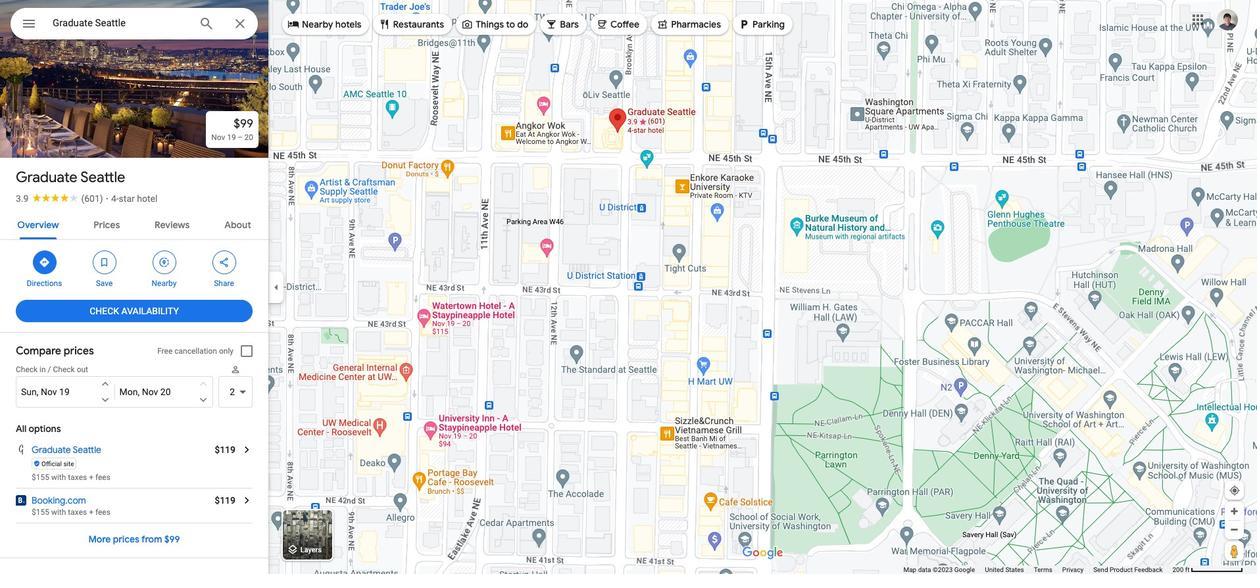 Task type: describe. For each thing, give the bounding box(es) containing it.
privacy button
[[1062, 566, 1084, 574]]

prices button
[[83, 208, 130, 239]]

set check out one day later image
[[197, 394, 209, 406]]

 parking
[[738, 17, 785, 31]]

mon, nov 20
[[119, 387, 171, 397]]

/
[[48, 365, 51, 374]]

check availability
[[90, 306, 179, 316]]

1,227 photos button
[[10, 125, 100, 148]]

overview
[[17, 219, 59, 231]]

prices
[[94, 219, 120, 231]]

more
[[89, 534, 111, 545]]

taxes for booking.com
[[68, 508, 87, 517]]


[[461, 17, 473, 31]]

$155 with taxes + fees for official site
[[32, 473, 110, 482]]

photo of graduate seattle image
[[0, 0, 268, 168]]

united
[[985, 566, 1004, 574]]

 bars
[[546, 17, 579, 31]]


[[38, 255, 50, 270]]

show your location image
[[1229, 485, 1241, 497]]

things
[[476, 18, 504, 30]]

more prices from $99 button
[[75, 524, 193, 555]]

3.9
[[16, 193, 29, 204]]

pharmacies
[[671, 18, 721, 30]]

check in / check out group
[[16, 364, 213, 408]]

1 vertical spatial seattle
[[73, 444, 101, 456]]


[[158, 255, 170, 270]]

0 vertical spatial graduate
[[16, 168, 77, 187]]

product
[[1110, 566, 1133, 574]]

photos
[[62, 130, 94, 143]]

star
[[119, 193, 135, 204]]


[[379, 17, 390, 31]]

free cancellation only
[[157, 347, 234, 356]]

$99 nov 19 – 20
[[211, 116, 253, 142]]

to
[[506, 18, 515, 30]]

200 ft
[[1173, 566, 1190, 574]]

united states
[[985, 566, 1024, 574]]

map data ©2023 google
[[904, 566, 975, 574]]

options
[[29, 423, 61, 435]]


[[98, 255, 110, 270]]

restaurants
[[393, 18, 444, 30]]

privacy
[[1062, 566, 1084, 574]]

sunday, november 19 to monday, november 20 group
[[16, 376, 213, 408]]

 restaurants
[[379, 17, 444, 31]]

map
[[904, 566, 917, 574]]

19
[[59, 387, 70, 397]]

tab list inside google maps element
[[0, 208, 268, 239]]

availability
[[121, 306, 179, 316]]

terms
[[1034, 566, 1052, 574]]

 things to do
[[461, 17, 528, 31]]

$155 with taxes + fees for booking.com
[[32, 508, 110, 517]]

mon,
[[119, 387, 140, 397]]

booking.com
[[32, 495, 86, 507]]

 nearby hotels
[[287, 17, 361, 31]]

united states button
[[985, 566, 1024, 574]]

reviews
[[155, 219, 190, 231]]

$155 for official site
[[32, 473, 49, 482]]

19 – 20
[[227, 133, 253, 142]]

set check in one day later image
[[99, 394, 111, 406]]

+ for official site
[[89, 473, 93, 482]]

2 check from the left
[[53, 365, 75, 374]]

 button
[[11, 8, 47, 42]]

about
[[224, 219, 251, 231]]

1,227
[[34, 130, 59, 143]]

prices for more
[[113, 534, 139, 545]]

1 vertical spatial graduate
[[32, 444, 71, 456]]

about button
[[214, 208, 262, 239]]


[[657, 17, 668, 31]]

 pharmacies
[[657, 17, 721, 31]]

all options
[[16, 423, 61, 435]]

actions for graduate seattle region
[[0, 240, 268, 295]]

free
[[157, 347, 173, 356]]

2 button
[[218, 376, 253, 408]]


[[21, 14, 37, 33]]


[[546, 17, 557, 31]]

nov for mon,
[[142, 387, 158, 397]]

states
[[1005, 566, 1024, 574]]

nearby inside  nearby hotels
[[302, 18, 333, 30]]

$119 for graduate seattle
[[215, 445, 236, 455]]

sun,
[[21, 387, 38, 397]]

3.9 stars image
[[29, 193, 81, 202]]

nov for $99
[[211, 133, 225, 142]]

taxes for official site
[[68, 473, 87, 482]]

4-
[[111, 193, 119, 204]]

$99 inside button
[[164, 534, 180, 545]]

from
[[141, 534, 162, 545]]

1,227 photos
[[34, 130, 94, 143]]

Graduate Seattle field
[[11, 8, 258, 39]]

google
[[954, 566, 975, 574]]


[[218, 255, 230, 270]]

prices for compare
[[64, 345, 94, 358]]

1 vertical spatial graduate seattle
[[32, 444, 101, 456]]


[[287, 17, 299, 31]]



Task type: vqa. For each thing, say whether or not it's contained in the screenshot.
tab list
yes



Task type: locate. For each thing, give the bounding box(es) containing it.
2 taxes from the top
[[68, 508, 87, 517]]

200 ft button
[[1173, 566, 1243, 574]]

cancellation
[[174, 347, 217, 356]]

1 $155 from the top
[[32, 473, 49, 482]]

2 horizontal spatial nov
[[211, 133, 225, 142]]

parking
[[753, 18, 785, 30]]

1 vertical spatial $155
[[32, 508, 49, 517]]

2 fees from the top
[[95, 508, 110, 517]]

terms button
[[1034, 566, 1052, 574]]

in
[[40, 365, 46, 374]]

0 vertical spatial with
[[51, 473, 66, 482]]

with down official site
[[51, 473, 66, 482]]

footer containing map data ©2023 google
[[904, 566, 1173, 574]]

1 horizontal spatial $99
[[234, 116, 253, 132]]

graduate up 3.9 stars image
[[16, 168, 77, 187]]

601 reviews element
[[81, 193, 103, 204]]

send
[[1093, 566, 1108, 574]]

1 horizontal spatial check
[[53, 365, 75, 374]]

$155 down booking.com
[[32, 508, 49, 517]]

2
[[230, 387, 235, 397]]

20
[[160, 387, 171, 397]]

$155 for booking.com
[[32, 508, 49, 517]]

more prices from $99
[[89, 534, 180, 545]]

prices
[[64, 345, 94, 358], [113, 534, 139, 545]]

·
[[106, 193, 108, 204]]

nearby down ''
[[152, 279, 177, 288]]

taxes down site
[[68, 473, 87, 482]]

2 $119 from the top
[[215, 495, 236, 506]]

nov left 20
[[142, 387, 158, 397]]

1 fees from the top
[[95, 473, 110, 482]]

check in / check out
[[16, 365, 88, 374]]

0 vertical spatial $155 with taxes + fees
[[32, 473, 110, 482]]

site
[[63, 460, 74, 467]]

0 vertical spatial $119
[[215, 445, 236, 455]]

0 horizontal spatial prices
[[64, 345, 94, 358]]

all
[[16, 423, 27, 435]]

0 vertical spatial taxes
[[68, 473, 87, 482]]

save
[[96, 279, 113, 288]]

· 4-star hotel
[[106, 193, 157, 204]]

0 horizontal spatial nearby
[[152, 279, 177, 288]]

graduate
[[16, 168, 77, 187], [32, 444, 71, 456]]

2 $155 with taxes + fees from the top
[[32, 508, 110, 517]]

+
[[89, 473, 93, 482], [89, 508, 93, 517]]

nearby
[[302, 18, 333, 30], [152, 279, 177, 288]]

prices inside button
[[113, 534, 139, 545]]

nov left 19
[[41, 387, 57, 397]]

$155 down official
[[32, 473, 49, 482]]

1 vertical spatial nearby
[[152, 279, 177, 288]]

nov
[[211, 133, 225, 142], [41, 387, 57, 397], [142, 387, 158, 397]]

0 vertical spatial seattle
[[80, 168, 125, 187]]

overview button
[[7, 208, 69, 239]]

0 horizontal spatial nov
[[41, 387, 57, 397]]

prices left from at the left of the page
[[113, 534, 139, 545]]

nov for sun,
[[41, 387, 57, 397]]

guests group
[[218, 364, 253, 408]]

fees
[[95, 473, 110, 482], [95, 508, 110, 517]]

seattle up site
[[73, 444, 101, 456]]

1 vertical spatial $119
[[215, 495, 236, 506]]

prices up out
[[64, 345, 94, 358]]

seattle up ·
[[80, 168, 125, 187]]

0 horizontal spatial $99
[[164, 534, 180, 545]]

1 horizontal spatial prices
[[113, 534, 139, 545]]

send product feedback button
[[1093, 566, 1163, 574]]

(601)
[[81, 193, 103, 204]]

check left in
[[16, 365, 38, 374]]

layers
[[300, 546, 322, 555]]

0 vertical spatial nearby
[[302, 18, 333, 30]]

taxes
[[68, 473, 87, 482], [68, 508, 87, 517]]

google maps element
[[0, 0, 1257, 574]]


[[738, 17, 750, 31]]

share
[[214, 279, 234, 288]]

0 vertical spatial fees
[[95, 473, 110, 482]]

check right /
[[53, 365, 75, 374]]

$119 for booking.com
[[215, 495, 236, 506]]

with for official site
[[51, 473, 66, 482]]

directions
[[27, 279, 62, 288]]

$155 with taxes + fees
[[32, 473, 110, 482], [32, 508, 110, 517]]

graduate up official
[[32, 444, 71, 456]]

only
[[219, 347, 234, 356]]

compare prices
[[16, 345, 94, 358]]

$155 with taxes + fees down booking.com
[[32, 508, 110, 517]]

with
[[51, 473, 66, 482], [51, 508, 66, 517]]

+ for booking.com
[[89, 508, 93, 517]]

send product feedback
[[1093, 566, 1163, 574]]

2 + from the top
[[89, 508, 93, 517]]

graduate seattle
[[16, 168, 125, 187], [32, 444, 101, 456]]

hotels
[[335, 18, 361, 30]]

1 horizontal spatial nov
[[142, 387, 158, 397]]

footer inside google maps element
[[904, 566, 1173, 574]]

bars
[[560, 18, 579, 30]]

fees for official site
[[95, 473, 110, 482]]

 search field
[[11, 8, 258, 42]]

1 vertical spatial +
[[89, 508, 93, 517]]

none field inside graduate seattle 'field'
[[53, 15, 188, 31]]

1 vertical spatial prices
[[113, 534, 139, 545]]

feedback
[[1134, 566, 1163, 574]]

zoom in image
[[1230, 507, 1239, 516]]

©2023
[[933, 566, 953, 574]]

set check in one day earlier image
[[99, 378, 111, 390]]

1 horizontal spatial nearby
[[302, 18, 333, 30]]

tab list
[[0, 208, 268, 239]]

nearby right 
[[302, 18, 333, 30]]

200
[[1173, 566, 1184, 574]]

coffee
[[610, 18, 640, 30]]

out
[[77, 365, 88, 374]]

nov inside $99 nov 19 – 20
[[211, 133, 225, 142]]

tab list containing overview
[[0, 208, 268, 239]]

0 horizontal spatial check
[[16, 365, 38, 374]]

nov left 19 – 20 on the top left of page
[[211, 133, 225, 142]]

$99 up 19 – 20 on the top left of page
[[234, 116, 253, 132]]

 coffee
[[596, 17, 640, 31]]

graduate seattle main content
[[0, 0, 268, 574]]

footer
[[904, 566, 1173, 574]]

compare
[[16, 345, 61, 358]]

1 taxes from the top
[[68, 473, 87, 482]]

taxes down booking.com
[[68, 508, 87, 517]]

reviews button
[[144, 208, 200, 239]]

check
[[90, 306, 119, 316]]

nearby inside actions for graduate seattle region
[[152, 279, 177, 288]]

1 + from the top
[[89, 473, 93, 482]]

zoom out image
[[1230, 525, 1239, 535]]

None field
[[53, 15, 188, 31]]

2 $155 from the top
[[32, 508, 49, 517]]

check availability link
[[16, 295, 253, 327]]

ft
[[1185, 566, 1190, 574]]

0 vertical spatial $155
[[32, 473, 49, 482]]

collapse side panel image
[[269, 280, 284, 294]]

google account: nolan park  
(nolan.park@adept.ai) image
[[1217, 9, 1238, 30]]

sun, nov 19
[[21, 387, 70, 397]]

1 $155 with taxes + fees from the top
[[32, 473, 110, 482]]

0 vertical spatial +
[[89, 473, 93, 482]]

1 vertical spatial $99
[[164, 534, 180, 545]]

graduate seattle up 3.9 stars image
[[16, 168, 125, 187]]

1 vertical spatial taxes
[[68, 508, 87, 517]]

1 vertical spatial with
[[51, 508, 66, 517]]

1 vertical spatial $155 with taxes + fees
[[32, 508, 110, 517]]

show street view coverage image
[[1225, 541, 1244, 561]]

$99
[[234, 116, 253, 132], [164, 534, 180, 545]]

1 $119 from the top
[[215, 445, 236, 455]]

0 vertical spatial $99
[[234, 116, 253, 132]]

official
[[41, 460, 62, 467]]

do
[[517, 18, 528, 30]]

check
[[16, 365, 38, 374], [53, 365, 75, 374]]

$99 inside $99 nov 19 – 20
[[234, 116, 253, 132]]

seattle
[[80, 168, 125, 187], [73, 444, 101, 456]]

with for booking.com
[[51, 508, 66, 517]]

1 with from the top
[[51, 473, 66, 482]]

1 check from the left
[[16, 365, 38, 374]]

$119
[[215, 445, 236, 455], [215, 495, 236, 506]]

0 vertical spatial graduate seattle
[[16, 168, 125, 187]]

2 with from the top
[[51, 508, 66, 517]]

fees for booking.com
[[95, 508, 110, 517]]

hotel
[[137, 193, 157, 204]]

graduate seattle up site
[[32, 444, 101, 456]]

with down booking.com
[[51, 508, 66, 517]]

$99 right from at the left of the page
[[164, 534, 180, 545]]

0 vertical spatial prices
[[64, 345, 94, 358]]

1 vertical spatial fees
[[95, 508, 110, 517]]

set check out one day earlier image
[[197, 378, 209, 390]]

official site
[[41, 460, 74, 467]]

$155 with taxes + fees down site
[[32, 473, 110, 482]]



